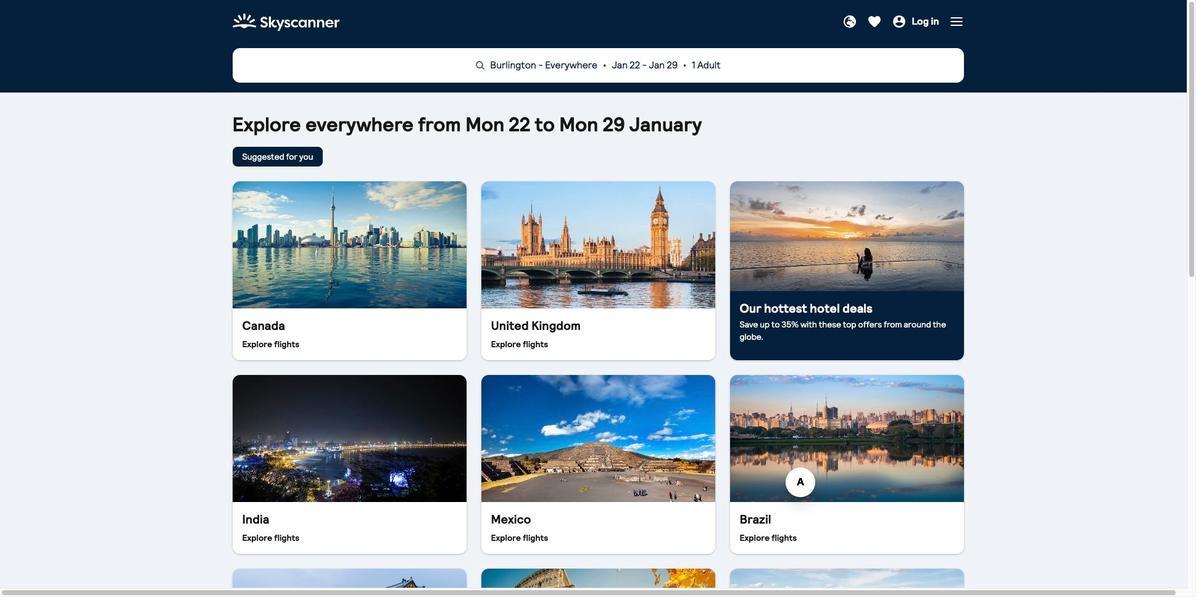 Task type: vqa. For each thing, say whether or not it's contained in the screenshot.
skyscanner home image
yes



Task type: locate. For each thing, give the bounding box(es) containing it.
open menu image
[[950, 14, 964, 29]]

regional settings image
[[843, 14, 858, 29]]

skyscanner home image
[[233, 10, 339, 35]]

get prices for flights to canada, . element
[[233, 309, 467, 361]]



Task type: describe. For each thing, give the bounding box(es) containing it.
get prices for flights to india, . element
[[233, 503, 467, 554]]

get prices for flights to mexico, . element
[[481, 503, 715, 554]]

saved flights image
[[868, 14, 883, 29]]

Suggested for you button
[[233, 147, 323, 167]]

get prices for flights to brazil, . element
[[730, 503, 964, 554]]

get prices for flights to united kingdom, . element
[[481, 309, 715, 361]]



